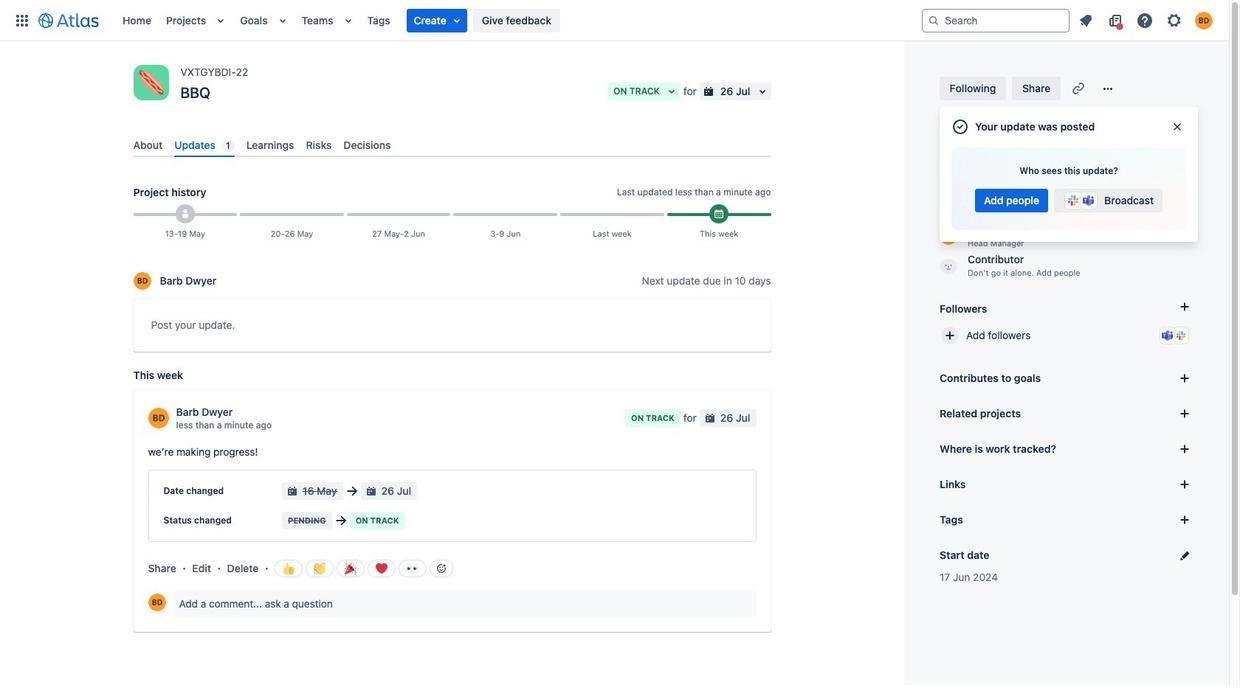 Task type: locate. For each thing, give the bounding box(es) containing it.
banner
[[0, 0, 1229, 41]]

switch to... image
[[13, 11, 31, 29]]

tab list
[[127, 133, 777, 157]]

:eyes: image
[[407, 564, 419, 575]]

list
[[115, 0, 922, 41], [1073, 8, 1220, 32]]

None search field
[[922, 8, 1070, 32]]

add work tracking links image
[[1176, 441, 1194, 458]]

changed to image
[[343, 483, 361, 501], [332, 512, 350, 530]]

edit start date image
[[1176, 547, 1194, 565]]

:heart: image
[[376, 564, 388, 575], [376, 564, 388, 575]]

Main content area, start typing to enter text. text field
[[151, 317, 753, 340]]

list item
[[407, 8, 467, 32]]

0 vertical spatial more information about this user image
[[148, 408, 169, 429]]

account image
[[1195, 11, 1213, 29]]

1 vertical spatial more information about this user image
[[148, 594, 166, 612]]

slack logo showing nan channels are connected to this project image
[[1175, 330, 1187, 342]]

your update was posted image
[[952, 118, 969, 136]]

more information about this user image
[[148, 408, 169, 429], [148, 594, 166, 612]]

help image
[[1136, 11, 1154, 29]]

:tada: image
[[345, 564, 357, 575], [345, 564, 357, 575]]

:clap: image
[[314, 564, 326, 575]]

top element
[[9, 0, 922, 41]]

2 more information about this user image from the top
[[148, 594, 166, 612]]

add a follower image
[[1176, 298, 1194, 316]]

settings image
[[1166, 11, 1183, 29]]

1 vertical spatial changed to image
[[332, 512, 350, 530]]



Task type: vqa. For each thing, say whether or not it's contained in the screenshot.
Show more projects icon
no



Task type: describe. For each thing, give the bounding box(es) containing it.
1 more information about this user image from the top
[[148, 408, 169, 429]]

close dialog image
[[1172, 121, 1184, 133]]

0 vertical spatial changed to image
[[343, 483, 361, 501]]

add related project image
[[1176, 405, 1194, 423]]

added new contributor image
[[179, 208, 191, 220]]

add follower image
[[941, 327, 959, 345]]

add tag image
[[1176, 512, 1194, 529]]

add goals image
[[1176, 370, 1194, 388]]

msteams logo showing  channels are connected to this project image
[[1162, 330, 1174, 342]]

1 horizontal spatial list
[[1073, 8, 1220, 32]]

search image
[[928, 14, 940, 26]]

0 horizontal spatial list
[[115, 0, 922, 41]]

list item inside list
[[407, 8, 467, 32]]

:eyes: image
[[407, 564, 419, 575]]

start date image
[[713, 208, 725, 220]]

add link image
[[1176, 476, 1194, 494]]

:clap: image
[[314, 564, 326, 575]]

:thumbsup: image
[[283, 564, 295, 575]]

Search field
[[922, 8, 1070, 32]]

notifications image
[[1077, 11, 1095, 29]]

:thumbsup: image
[[283, 564, 295, 575]]

add reaction image
[[436, 563, 447, 575]]



